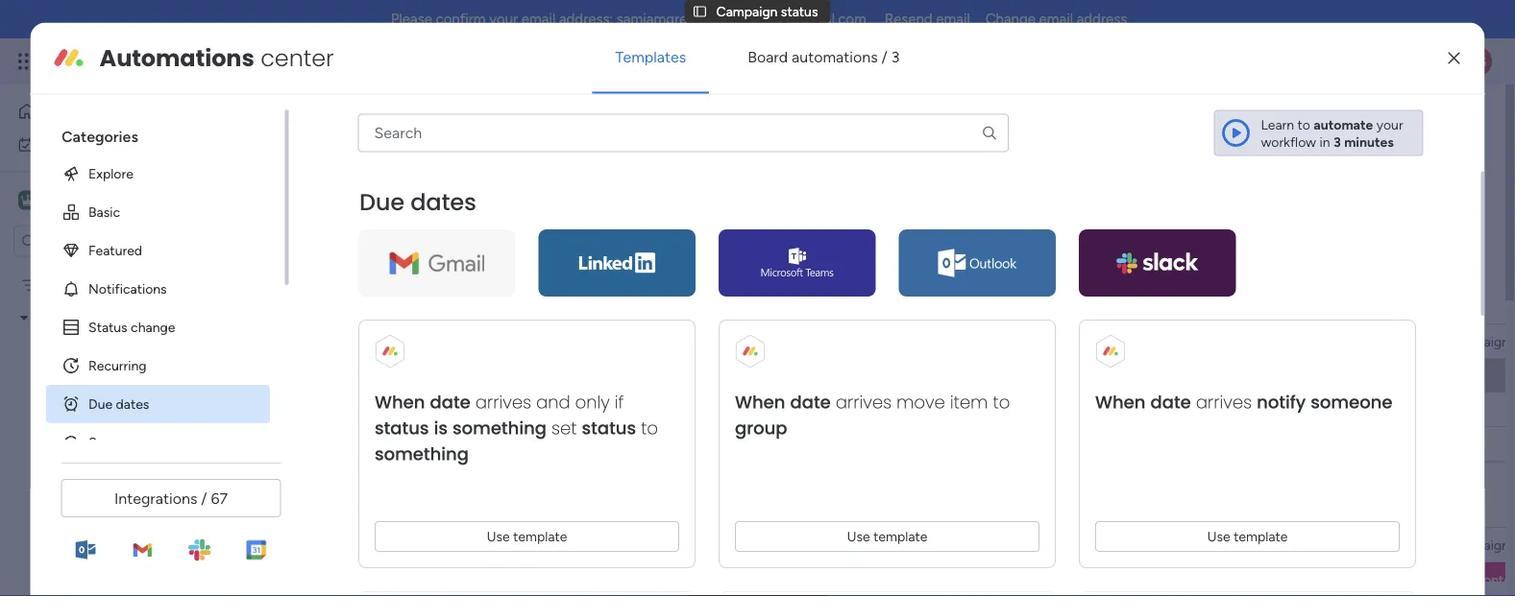 Task type: locate. For each thing, give the bounding box(es) containing it.
1 horizontal spatial work
[[155, 50, 190, 72]]

help inside field
[[428, 292, 467, 317]]

1 vertical spatial work
[[64, 136, 93, 153]]

Campaign owner field
[[596, 331, 708, 352], [596, 535, 708, 556]]

option
[[0, 268, 245, 272]]

Campaign status field
[[287, 99, 561, 142]]

item down campaigns
[[440, 537, 468, 553]]

3 down automate
[[1334, 134, 1341, 150]]

0 horizontal spatial /
[[201, 490, 207, 508]]

to inside when date arrives   move item to group
[[992, 390, 1010, 415]]

0 vertical spatial work
[[155, 50, 190, 72]]

status up board automations / 3
[[781, 3, 818, 19]]

1 vertical spatial s
[[1513, 537, 1515, 553]]

0 vertical spatial help
[[383, 146, 409, 162]]

/ inside button
[[1416, 113, 1421, 129]]

2 campaign s from the top
[[1448, 537, 1515, 553]]

work inside button
[[64, 136, 93, 153]]

👋
[[419, 368, 432, 384]]

1 vertical spatial due dates
[[88, 396, 149, 412]]

2 owner from the top
[[666, 537, 703, 553]]

1 horizontal spatial dates
[[410, 186, 476, 218]]

template
[[705, 292, 786, 317], [513, 528, 567, 545], [873, 528, 927, 545], [1233, 528, 1287, 545]]

due inside option
[[88, 396, 112, 412]]

0 horizontal spatial help
[[383, 146, 409, 162]]

arrives for move
[[835, 390, 891, 415]]

1 vertical spatial help
[[428, 292, 467, 317]]

0 vertical spatial due dates
[[359, 186, 476, 218]]

requests
[[191, 375, 243, 392]]

use left audience field
[[847, 528, 870, 545]]

arrives
[[475, 390, 531, 415], [835, 390, 891, 415], [1196, 390, 1252, 415]]

0 vertical spatial campaign s field
[[1443, 331, 1515, 352]]

status down if
[[581, 416, 636, 441]]

0 vertical spatial account field
[[764, 331, 825, 352]]

1 horizontal spatial 3
[[1334, 134, 1341, 150]]

0 vertical spatial due
[[359, 186, 404, 218]]

2 goal field from the top
[[1076, 535, 1113, 556]]

0 vertical spatial see
[[336, 53, 359, 70]]

and right ideas
[[166, 375, 188, 392]]

2 vertical spatial campaign status
[[66, 343, 168, 359]]

something down hi there! 👋  click here to learn how to start ➡️
[[452, 416, 546, 441]]

1 vertical spatial campaign owner
[[601, 537, 703, 553]]

2 campaign owner from the top
[[601, 537, 703, 553]]

and inside the when date arrives   and only if status is something set status to something
[[536, 390, 570, 415]]

2 email from the left
[[936, 11, 970, 28]]

Goal field
[[1076, 331, 1113, 352], [1076, 535, 1113, 556]]

arrives left 'move'
[[835, 390, 891, 415]]

featured option
[[46, 231, 270, 270]]

email for resend email
[[936, 11, 970, 28]]

campaign status
[[716, 3, 818, 19], [292, 99, 557, 142], [66, 343, 168, 359]]

0 horizontal spatial arrives
[[475, 390, 531, 415]]

use template button for group
[[735, 521, 1039, 552]]

0 horizontal spatial see
[[336, 53, 359, 70]]

Search field
[[430, 226, 488, 253]]

resend email
[[885, 11, 970, 28]]

Sending date field
[[1249, 535, 1339, 556]]

something down 'is'
[[374, 442, 468, 467]]

few tips to help you make the most of this template :)
[[331, 292, 803, 317]]

use template
[[486, 528, 567, 545], [847, 528, 927, 545], [1207, 528, 1287, 545]]

1 email from the left
[[522, 11, 556, 28]]

1 vertical spatial goal
[[1080, 537, 1108, 553]]

explore
[[88, 165, 133, 182]]

status inside list box
[[131, 343, 168, 359]]

1 owner from the top
[[666, 333, 703, 350]]

1 vertical spatial item
[[440, 537, 468, 553]]

and left ham
[[119, 277, 141, 294]]

2 horizontal spatial use template
[[1207, 528, 1287, 545]]

1 vertical spatial campaign s
[[1448, 537, 1515, 553]]

dates up search field
[[410, 186, 476, 218]]

0 horizontal spatial dates
[[115, 396, 149, 412]]

0 vertical spatial you
[[412, 146, 434, 162]]

dates inside option
[[115, 396, 149, 412]]

0 vertical spatial 3
[[891, 48, 900, 66]]

basic option
[[46, 193, 270, 231]]

1 goal from the top
[[1080, 333, 1108, 350]]

you left the make
[[472, 292, 504, 317]]

item right new
[[330, 231, 358, 247]]

use template for notify
[[1207, 528, 1287, 545]]

sam's
[[44, 191, 86, 209]]

center
[[261, 42, 334, 74]]

3 email from the left
[[1039, 11, 1073, 28]]

1 horizontal spatial workflow
[[1261, 134, 1316, 150]]

2 use template button from the left
[[735, 521, 1039, 552]]

workspace image
[[18, 190, 37, 211], [21, 190, 35, 211]]

your right confirm
[[489, 11, 518, 28]]

campaign owner field for upcoming campaigns
[[596, 535, 708, 556]]

activity
[[1252, 113, 1299, 129]]

hi
[[363, 368, 376, 384]]

arrives for notify
[[1196, 390, 1252, 415]]

date inside field
[[1307, 537, 1334, 553]]

green eggs and ham
[[45, 277, 173, 294]]

samiamgreeneggsnham27@gmail.com
[[617, 11, 866, 28]]

sort button
[[684, 224, 752, 255]]

this
[[294, 146, 318, 162]]

2 horizontal spatial /
[[1416, 113, 1421, 129]]

select product image
[[17, 52, 37, 71]]

your up minutes
[[1377, 116, 1403, 133]]

invite / 1 button
[[1343, 106, 1438, 136]]

use left sending
[[1207, 528, 1230, 545]]

/ for integrations / 67
[[201, 490, 207, 508]]

use
[[486, 528, 509, 545], [847, 528, 870, 545], [1207, 528, 1230, 545]]

item inside new item button
[[330, 231, 358, 247]]

caret down image
[[20, 311, 28, 325]]

2 horizontal spatial arrives
[[1196, 390, 1252, 415]]

0 horizontal spatial due dates
[[88, 396, 149, 412]]

move
[[896, 390, 945, 415]]

group
[[735, 416, 787, 441]]

status down change
[[131, 343, 168, 359]]

when
[[374, 390, 425, 415], [735, 390, 785, 415], [1095, 390, 1145, 415]]

to inside field
[[406, 292, 424, 317]]

change email address link
[[985, 11, 1127, 28]]

date
[[430, 390, 470, 415], [790, 390, 830, 415], [1150, 390, 1191, 415], [1307, 537, 1334, 553]]

0 vertical spatial owner
[[666, 333, 703, 350]]

to right the item
[[992, 390, 1010, 415]]

:)
[[790, 292, 803, 317]]

due dates
[[359, 186, 476, 218], [88, 396, 149, 412]]

see left plans
[[336, 53, 359, 70]]

work
[[155, 50, 190, 72], [64, 136, 93, 153]]

sending date
[[1254, 537, 1334, 553]]

see inside button
[[336, 53, 359, 70]]

ideas
[[131, 375, 162, 392]]

work right my
[[64, 136, 93, 153]]

1 vertical spatial campaign owner field
[[596, 535, 708, 556]]

set
[[551, 416, 576, 441]]

3 use template from the left
[[1207, 528, 1287, 545]]

1 vertical spatial owner
[[666, 537, 703, 553]]

status
[[88, 319, 127, 335]]

arrives inside when date arrives   move item to group
[[835, 390, 891, 415]]

campaign s for 2nd campaign s field from the bottom of the page
[[1448, 333, 1515, 350]]

2 campaign s field from the top
[[1443, 535, 1515, 556]]

3 use from the left
[[1207, 528, 1230, 545]]

conten
[[1474, 572, 1515, 588]]

2 arrives from the left
[[835, 390, 891, 415]]

0 vertical spatial something
[[452, 416, 546, 441]]

3 down the resend
[[891, 48, 900, 66]]

templates button
[[592, 34, 709, 80]]

2 use template from the left
[[847, 528, 927, 545]]

1 vertical spatial dates
[[115, 396, 149, 412]]

in left 'one'
[[842, 146, 853, 162]]

new item
[[299, 231, 358, 247]]

Search for a column type search field
[[358, 114, 1009, 152]]

use down campaigns
[[486, 528, 509, 545]]

when date arrives   and only if status is something set status to something
[[374, 390, 658, 467]]

1 horizontal spatial see
[[876, 145, 899, 161]]

campaign status down "status"
[[66, 343, 168, 359]]

work right "monday"
[[155, 50, 190, 72]]

1 horizontal spatial you
[[472, 292, 504, 317]]

0 horizontal spatial campaign status
[[66, 343, 168, 359]]

email right change
[[1039, 11, 1073, 28]]

campaign s for 2nd campaign s field
[[1448, 537, 1515, 553]]

categories heading
[[46, 110, 270, 154]]

Few tips to help you make the most of this template :) field
[[326, 292, 808, 317]]

sort
[[715, 231, 741, 247]]

status change option
[[46, 308, 270, 346]]

0 vertical spatial campaign owner
[[601, 333, 703, 350]]

0 vertical spatial /
[[882, 48, 888, 66]]

1 horizontal spatial item
[[440, 537, 468, 553]]

1 use from the left
[[486, 528, 509, 545]]

date inside the when date arrives   and only if status is something set status to something
[[430, 390, 470, 415]]

➡️
[[624, 368, 637, 384]]

1 vertical spatial see
[[876, 145, 899, 161]]

notifications option
[[46, 270, 270, 308]]

0 horizontal spatial 3
[[891, 48, 900, 66]]

more
[[902, 145, 934, 161]]

1 workspace image from the left
[[18, 190, 37, 211]]

use for notify
[[1207, 528, 1230, 545]]

campaign owner for few tips to help you make the most of this template :)
[[601, 333, 703, 350]]

status change
[[88, 319, 175, 335]]

0 horizontal spatial you
[[412, 146, 434, 162]]

2 horizontal spatial use
[[1207, 528, 1230, 545]]

in down learn to automate
[[1320, 134, 1330, 150]]

1 horizontal spatial use template
[[847, 528, 927, 545]]

2 vertical spatial /
[[201, 490, 207, 508]]

2 account from the top
[[768, 537, 820, 553]]

s
[[1513, 333, 1515, 350], [1513, 537, 1515, 553]]

Audience field
[[895, 535, 962, 556]]

account
[[768, 333, 820, 350], [768, 537, 820, 553]]

1 campaign owner field from the top
[[596, 331, 708, 352]]

workflow down learn
[[1261, 134, 1316, 150]]

and right run,
[[585, 146, 607, 162]]

2 campaign owner field from the top
[[596, 535, 708, 556]]

1 horizontal spatial when
[[735, 390, 785, 415]]

/ left 67
[[201, 490, 207, 508]]

in
[[1320, 134, 1330, 150], [842, 146, 853, 162]]

help right tips
[[428, 292, 467, 317]]

1 horizontal spatial arrives
[[835, 390, 891, 415]]

status
[[781, 3, 818, 19], [463, 99, 557, 142], [131, 343, 168, 359], [374, 416, 429, 441], [581, 416, 636, 441]]

campaign's
[[712, 146, 780, 162]]

3 use template button from the left
[[1095, 521, 1399, 552]]

2 workspace image from the left
[[21, 190, 35, 211]]

date for when date arrives notify someone
[[1150, 390, 1191, 415]]

1 vertical spatial /
[[1416, 113, 1421, 129]]

help for will
[[383, 146, 409, 162]]

when inside the when date arrives   and only if status is something set status to something
[[374, 390, 425, 415]]

1 horizontal spatial use
[[847, 528, 870, 545]]

1 horizontal spatial due
[[359, 186, 404, 218]]

1 vertical spatial due
[[88, 396, 112, 412]]

1 vertical spatial account field
[[764, 535, 825, 556]]

email
[[522, 11, 556, 28], [936, 11, 970, 28], [1039, 11, 1073, 28]]

0 horizontal spatial use template button
[[374, 521, 679, 552]]

help for to
[[428, 292, 467, 317]]

1 campaign s from the top
[[1448, 333, 1515, 350]]

2 horizontal spatial email
[[1039, 11, 1073, 28]]

0 vertical spatial goal field
[[1076, 331, 1113, 352]]

0 vertical spatial s
[[1513, 333, 1515, 350]]

categories list box
[[46, 110, 289, 462]]

to right set
[[641, 416, 658, 441]]

2 horizontal spatial when
[[1095, 390, 1145, 415]]

1 horizontal spatial in
[[1320, 134, 1330, 150]]

0 horizontal spatial use template
[[486, 528, 567, 545]]

0 vertical spatial dates
[[410, 186, 476, 218]]

status up the team
[[463, 99, 557, 142]]

show board description image
[[570, 111, 593, 131]]

featured
[[88, 242, 142, 259]]

0 horizontal spatial email
[[522, 11, 556, 28]]

ham
[[144, 277, 173, 294]]

invite / 1
[[1379, 113, 1430, 129]]

1 vertical spatial goal field
[[1076, 535, 1113, 556]]

help
[[383, 146, 409, 162], [428, 292, 467, 317]]

arrives down hi there! 👋  click here to learn how to start ➡️
[[475, 390, 531, 415]]

Campaign s field
[[1443, 331, 1515, 352], [1443, 535, 1515, 556]]

1
[[1424, 113, 1430, 129]]

workflow left 'one'
[[783, 146, 839, 162]]

due dates down ideas
[[88, 396, 149, 412]]

see
[[336, 53, 359, 70], [876, 145, 899, 161]]

email right the resend
[[936, 11, 970, 28]]

2 when from the left
[[735, 390, 785, 415]]

main table
[[321, 180, 385, 196]]

0 vertical spatial goal
[[1080, 333, 1108, 350]]

when inside when date arrives   move item to group
[[735, 390, 785, 415]]

due down recurring
[[88, 396, 112, 412]]

0 horizontal spatial due
[[88, 396, 112, 412]]

0 vertical spatial item
[[330, 231, 358, 247]]

board
[[748, 48, 788, 66]]

1 horizontal spatial help
[[428, 292, 467, 317]]

in inside your workflow in
[[1320, 134, 1330, 150]]

goal for first goal field from the top
[[1080, 333, 1108, 350]]

dates down ideas
[[115, 396, 149, 412]]

help right will
[[383, 146, 409, 162]]

1 horizontal spatial /
[[882, 48, 888, 66]]

and down how
[[536, 390, 570, 415]]

item
[[330, 231, 358, 247], [440, 537, 468, 553]]

campaign status up board
[[716, 3, 818, 19]]

you for and
[[412, 146, 434, 162]]

arrives left notify
[[1196, 390, 1252, 415]]

due dates up v2 search "image"
[[359, 186, 476, 218]]

hi there! 👋  click here to learn how to start ➡️
[[363, 368, 637, 384]]

1 arrives from the left
[[475, 390, 531, 415]]

track
[[610, 146, 640, 162]]

work for monday
[[155, 50, 190, 72]]

date for when date arrives   and only if status is something set status to something
[[430, 390, 470, 415]]

0 vertical spatial campaign s
[[1448, 333, 1515, 350]]

1 horizontal spatial campaign status
[[292, 99, 557, 142]]

address
[[1077, 11, 1127, 28]]

0 horizontal spatial work
[[64, 136, 93, 153]]

1 horizontal spatial email
[[936, 11, 970, 28]]

will
[[360, 146, 380, 162]]

2 goal from the top
[[1080, 537, 1108, 553]]

0 horizontal spatial in
[[842, 146, 853, 162]]

None search field
[[358, 114, 1009, 152]]

sam's workspace
[[44, 191, 167, 209]]

1 horizontal spatial use template button
[[735, 521, 1039, 552]]

to right tips
[[406, 292, 424, 317]]

Account field
[[764, 331, 825, 352], [764, 535, 825, 556]]

1 s from the top
[[1513, 333, 1515, 350]]

0 vertical spatial account
[[768, 333, 820, 350]]

campaign status up will
[[292, 99, 557, 142]]

1 goal field from the top
[[1076, 331, 1113, 352]]

when for status
[[374, 390, 425, 415]]

see left more
[[876, 145, 899, 161]]

email left address:
[[522, 11, 556, 28]]

1 vertical spatial campaign status
[[292, 99, 557, 142]]

0 vertical spatial campaign owner field
[[596, 331, 708, 352]]

1 vertical spatial campaign s field
[[1443, 535, 1515, 556]]

1 when from the left
[[374, 390, 425, 415]]

2 use from the left
[[847, 528, 870, 545]]

/ left 1
[[1416, 113, 1421, 129]]

due right main
[[359, 186, 404, 218]]

3 arrives from the left
[[1196, 390, 1252, 415]]

2 horizontal spatial campaign status
[[716, 3, 818, 19]]

to right how
[[576, 368, 589, 384]]

/ down the resend
[[882, 48, 888, 66]]

arrives inside the when date arrives   and only if status is something set status to something
[[475, 390, 531, 415]]

you down the campaign status 'field'
[[412, 146, 434, 162]]

date inside when date arrives   move item to group
[[790, 390, 830, 415]]

dates
[[410, 186, 476, 218], [115, 396, 149, 412]]

0 horizontal spatial item
[[330, 231, 358, 247]]

1 vertical spatial you
[[472, 292, 504, 317]]

0 horizontal spatial when
[[374, 390, 425, 415]]

you inside field
[[472, 292, 504, 317]]

3 when from the left
[[1095, 390, 1145, 415]]

campaign owner
[[601, 333, 703, 350], [601, 537, 703, 553]]

hide
[[789, 231, 817, 247]]

1 campaign owner from the top
[[601, 333, 703, 350]]

1 vertical spatial account
[[768, 537, 820, 553]]

change
[[130, 319, 175, 335]]

list box
[[0, 265, 245, 597]]

2 horizontal spatial use template button
[[1095, 521, 1399, 552]]

start
[[592, 368, 620, 384]]

3
[[891, 48, 900, 66], [1334, 134, 1341, 150]]

0 horizontal spatial use
[[486, 528, 509, 545]]



Task type: vqa. For each thing, say whether or not it's contained in the screenshot.
Campaign s related to 2nd Campaign s field from the bottom
yes



Task type: describe. For each thing, give the bounding box(es) containing it.
1 account field from the top
[[764, 331, 825, 352]]

automations
[[99, 42, 254, 74]]

see for see plans
[[336, 53, 359, 70]]

this board will help you and your team plan, run, and track your entire campaign's workflow in one workspace.
[[294, 146, 950, 162]]

/ for invite / 1
[[1416, 113, 1421, 129]]

see more
[[876, 145, 934, 161]]

goal for 1st goal field from the bottom of the page
[[1080, 537, 1108, 553]]

use template button for notify
[[1095, 521, 1399, 552]]

1 vertical spatial 3
[[1334, 134, 1341, 150]]

integrations / 67
[[114, 490, 228, 508]]

use template for group
[[847, 528, 927, 545]]

new item button
[[291, 224, 365, 255]]

sending
[[1254, 537, 1304, 553]]

of
[[647, 292, 664, 317]]

activity button
[[1244, 106, 1335, 136]]

1 use template button from the left
[[374, 521, 679, 552]]

v2 search image
[[416, 228, 430, 250]]

my
[[42, 136, 61, 153]]

0 horizontal spatial workflow
[[783, 146, 839, 162]]

to right learn
[[1298, 116, 1310, 133]]

1 campaign s field from the top
[[1443, 331, 1515, 352]]

2 s from the top
[[1513, 537, 1515, 553]]

3 inside button
[[891, 48, 900, 66]]

filter button
[[588, 224, 679, 255]]

1 account from the top
[[768, 333, 820, 350]]

learn
[[515, 368, 544, 384]]

search image
[[981, 124, 998, 142]]

upcoming
[[331, 496, 422, 520]]

owner for upcoming campaigns
[[666, 537, 703, 553]]

public board image
[[41, 374, 60, 392]]

your right track
[[644, 146, 671, 162]]

team workload button
[[399, 173, 518, 204]]

team workload
[[414, 180, 504, 196]]

filter
[[619, 231, 649, 247]]

Search in workspace field
[[40, 231, 160, 253]]

date for sending date
[[1307, 537, 1334, 553]]

due dates option
[[46, 385, 270, 423]]

green
[[45, 277, 82, 294]]

template inside field
[[705, 292, 786, 317]]

Upcoming campaigns field
[[326, 496, 532, 521]]

sam's workspace button
[[13, 184, 191, 217]]

campaign ideas and requests
[[66, 375, 243, 392]]

board automations / 3 button
[[725, 34, 923, 80]]

this
[[668, 292, 700, 317]]

here
[[469, 368, 495, 384]]

arrives for and
[[475, 390, 531, 415]]

is
[[433, 416, 447, 441]]

3 minutes
[[1334, 134, 1394, 150]]

main
[[321, 180, 350, 196]]

and up "team workload" button at left
[[437, 146, 460, 162]]

workflow inside your workflow in
[[1261, 134, 1316, 150]]

67
[[211, 490, 228, 508]]

to right here
[[499, 368, 511, 384]]

1 use template from the left
[[486, 528, 567, 545]]

automate
[[1314, 116, 1373, 133]]

date for when date arrives   move item to group
[[790, 390, 830, 415]]

1 horizontal spatial due dates
[[359, 186, 476, 218]]

email for change email address
[[1039, 11, 1073, 28]]

see for see more
[[876, 145, 899, 161]]

notify
[[1256, 390, 1305, 415]]

invite
[[1379, 113, 1412, 129]]

your workflow in
[[1261, 116, 1403, 150]]

0 vertical spatial campaign status
[[716, 3, 818, 19]]

board
[[322, 146, 357, 162]]

team
[[414, 180, 446, 196]]

main table button
[[291, 173, 399, 204]]

see plans button
[[310, 47, 403, 76]]

your inside your workflow in
[[1377, 116, 1403, 133]]

categories
[[61, 127, 138, 145]]

templates
[[615, 48, 686, 66]]

add to favorites image
[[603, 111, 622, 130]]

owner for few tips to help you make the most of this template :)
[[666, 333, 703, 350]]

use for group
[[847, 528, 870, 545]]

see more link
[[874, 143, 935, 162]]

make
[[509, 292, 559, 317]]

automations  center image
[[53, 43, 84, 74]]

if
[[614, 390, 623, 415]]

status left 'is'
[[374, 416, 429, 441]]

email
[[35, 310, 67, 326]]

1 vertical spatial something
[[374, 442, 468, 467]]

workload
[[449, 180, 504, 196]]

work for my
[[64, 136, 93, 153]]

sam green image
[[1461, 46, 1492, 77]]

please
[[391, 11, 432, 28]]

plan,
[[527, 146, 555, 162]]

board automations / 3
[[748, 48, 900, 66]]

minutes
[[1344, 134, 1394, 150]]

plans
[[362, 53, 394, 70]]

basic
[[88, 204, 120, 220]]

when date arrives   move item to group
[[735, 390, 1010, 441]]

monday
[[86, 50, 151, 72]]

integrations
[[114, 490, 197, 508]]

one
[[856, 146, 879, 162]]

recurring option
[[46, 346, 270, 385]]

when for group
[[735, 390, 785, 415]]

new
[[299, 231, 327, 247]]

learn
[[1261, 116, 1294, 133]]

person button
[[499, 224, 582, 255]]

audience
[[900, 537, 957, 553]]

you for make
[[472, 292, 504, 317]]

list box containing green eggs and ham
[[0, 265, 245, 597]]

home image
[[17, 102, 37, 121]]

arrow down image
[[656, 228, 679, 251]]

campaign owner field for few tips to help you make the most of this template :)
[[596, 331, 708, 352]]

recurring
[[88, 357, 146, 374]]

marketing
[[70, 310, 130, 326]]

upcoming campaigns
[[331, 496, 528, 520]]

how
[[547, 368, 573, 384]]

please confirm your email address: samiamgreeneggsnham27@gmail.com
[[391, 11, 866, 28]]

campaign owner for upcoming campaigns
[[601, 537, 703, 553]]

learn to automate
[[1261, 116, 1373, 133]]

workspace
[[89, 191, 167, 209]]

there!
[[380, 368, 416, 384]]

automations
[[792, 48, 878, 66]]

resend email link
[[885, 11, 970, 28]]

due dates inside option
[[88, 396, 149, 412]]

2 account field from the top
[[764, 535, 825, 556]]

team
[[493, 146, 524, 162]]

item
[[950, 390, 988, 415]]

explore option
[[46, 154, 270, 193]]

the
[[564, 292, 592, 317]]

workspace selection element
[[18, 189, 169, 214]]

your left the team
[[463, 146, 490, 162]]

only
[[575, 390, 609, 415]]

my work
[[42, 136, 93, 153]]

monday work management
[[86, 50, 299, 72]]

to inside the when date arrives   and only if status is something set status to something
[[641, 416, 658, 441]]



